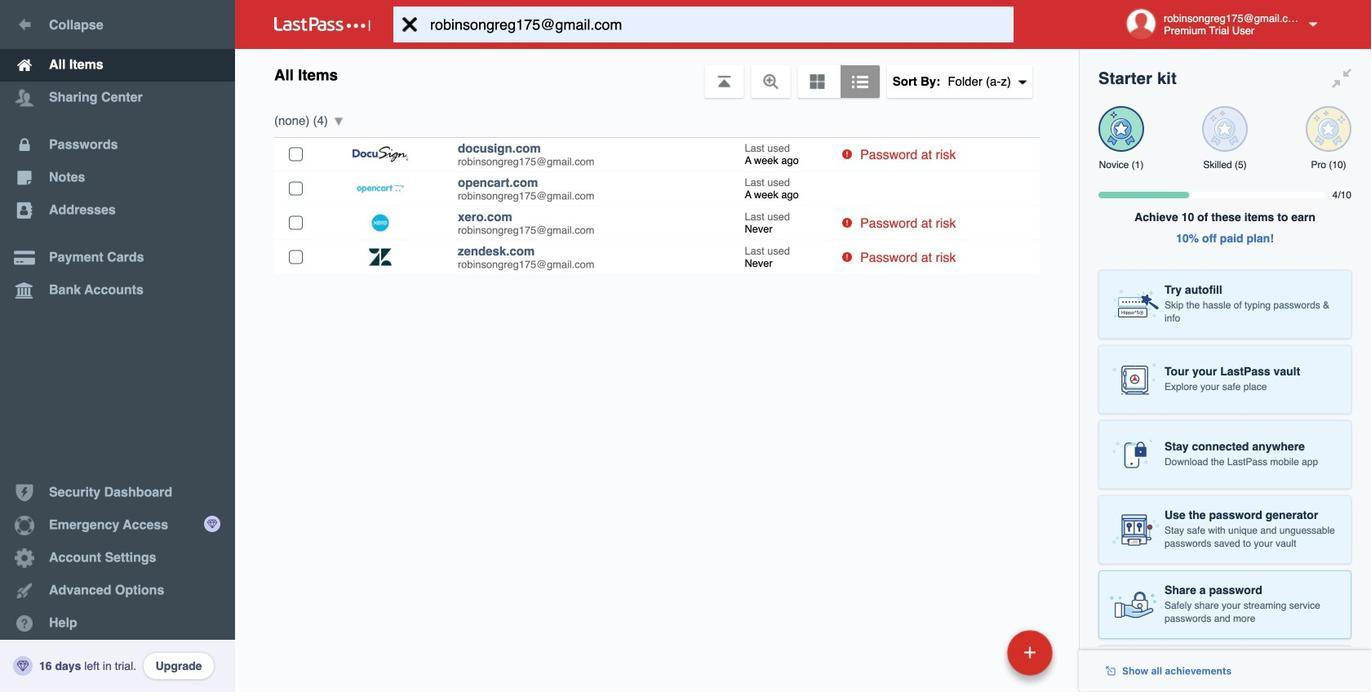 Task type: describe. For each thing, give the bounding box(es) containing it.
main navigation navigation
[[0, 0, 235, 692]]

clear search image
[[393, 7, 426, 42]]

Search search field
[[393, 7, 1045, 42]]

new item navigation
[[895, 625, 1063, 692]]

vault options navigation
[[235, 49, 1079, 98]]



Task type: locate. For each thing, give the bounding box(es) containing it.
new item element
[[895, 629, 1058, 676]]

search my vault text field
[[393, 7, 1045, 42]]

lastpass image
[[274, 17, 370, 32]]



